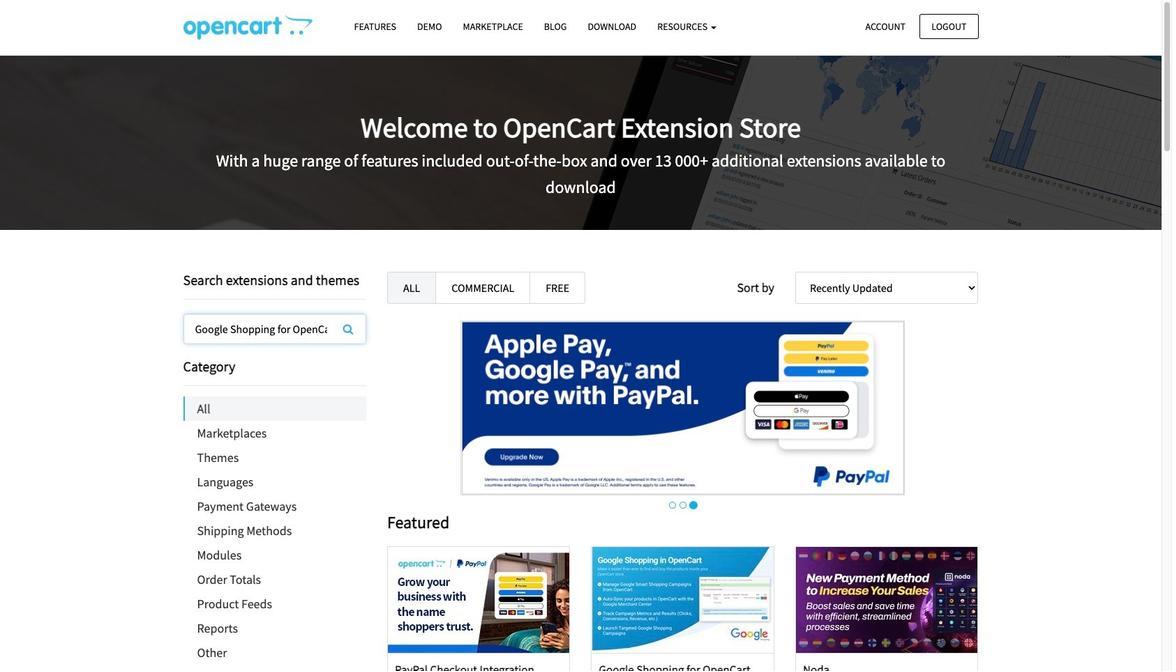 Task type: describe. For each thing, give the bounding box(es) containing it.
noda image
[[796, 548, 978, 654]]

opencart extensions image
[[183, 15, 312, 40]]

paypal payment gateway image
[[461, 321, 905, 496]]



Task type: vqa. For each thing, say whether or not it's contained in the screenshot.
their
no



Task type: locate. For each thing, give the bounding box(es) containing it.
google shopping for opencart image
[[592, 548, 774, 654]]

search image
[[343, 324, 353, 335]]

None text field
[[184, 315, 366, 344]]

paypal checkout integration image
[[388, 548, 569, 654]]



